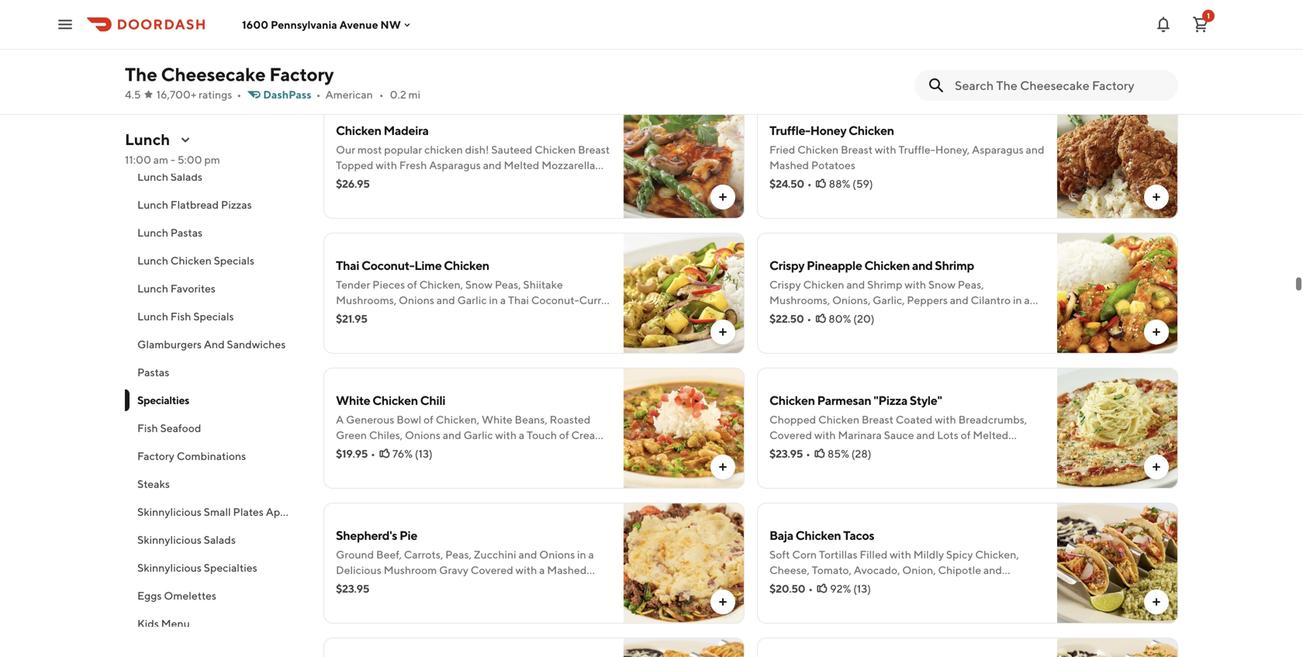 Task type: locate. For each thing, give the bounding box(es) containing it.
skinnylicious specialties button
[[125, 554, 305, 582]]

1 vertical spatial asparagus
[[429, 159, 481, 172]]

of up orange
[[862, 8, 872, 21]]

1 vertical spatial $23.95
[[770, 447, 803, 460]]

chicken, inside the baja chicken tacos soft corn tortillas filled with mildly spicy chicken, cheese, tomato, avocado, onion, chipotle and cilantro. served with rice and beans
[[976, 548, 1020, 561]]

served inside 'crispy pineapple chicken and shrimp crispy chicken and shrimp with snow peas, mushrooms, onions, garlic, peppers and cilantro in a sweet and spicy sauce. served with white rice'
[[888, 309, 923, 322]]

0 horizontal spatial pieces
[[373, 278, 405, 291]]

menus image
[[179, 133, 192, 146]]

potatoes up 88%
[[812, 159, 856, 172]]

(13) for tacos
[[854, 582, 872, 595]]

potatoes inside chicken madeira our most popular chicken dish! sauteed chicken breast topped with fresh asparagus and melted mozzarella cheese. covered with fresh mushroom madeira sauce and served with mashed potatoes
[[459, 190, 504, 203]]

and inside the truffle-honey chicken fried chicken breast with truffle-honey, asparagus and mashed potatoes
[[1026, 143, 1045, 156]]

1 vertical spatial crispy
[[770, 278, 801, 291]]

1 horizontal spatial fried
[[799, 8, 825, 21]]

small
[[204, 506, 231, 518]]

cream down bacon,
[[459, 24, 492, 36]]

(13) for chili
[[415, 447, 433, 460]]

1 vertical spatial mashed
[[418, 190, 457, 203]]

1 horizontal spatial $23.95 •
[[770, 447, 811, 460]]

onions right bacon,
[[515, 8, 551, 21]]

0 horizontal spatial pastas
[[137, 366, 169, 379]]

0 horizontal spatial truffle-
[[770, 123, 811, 138]]

chicken parmesan "pizza style" chopped chicken breast coated with breadcrumbs, covered with marinara sauce and lots of melted cheese. topped with angel hair pasta in an alfredo cream sauce
[[770, 393, 1028, 473]]

and right zucchini
[[519, 548, 537, 561]]

snow inside thai coconut-lime chicken tender pieces of chicken, snow peas, shiitake mushrooms, onions and garlic in a thai coconut-curry sauce with cashews and pineapple. served with white rice
[[466, 278, 493, 291]]

dish!
[[465, 143, 489, 156]]

2 vertical spatial garlic
[[464, 429, 493, 442]]

cream
[[459, 24, 492, 36], [770, 460, 803, 473]]

lunch up glamburgers
[[137, 310, 168, 323]]

sandwiches
[[227, 338, 286, 351]]

tender
[[336, 278, 370, 291]]

specialties inside skinnylicious specialties button
[[204, 561, 257, 574]]

mashed
[[770, 159, 810, 172], [418, 190, 457, 203], [547, 564, 587, 577]]

1 horizontal spatial pieces
[[827, 8, 860, 21]]

3 skinnylicious from the top
[[137, 561, 202, 574]]

$23.95 down avenue
[[336, 42, 369, 55]]

rice
[[1021, 24, 1043, 36], [981, 309, 1004, 322], [336, 325, 358, 338], [492, 444, 515, 457], [875, 579, 897, 592]]

of inside thai coconut-lime chicken tender pieces of chicken, snow peas, shiitake mushrooms, onions and garlic in a thai coconut-curry sauce with cashews and pineapple. served with white rice
[[407, 278, 417, 291]]

chicken, inside white chicken chili a generous bowl of chicken, white beans, roasted green chiles, onions and garlic with a touch of cream. garnished with steamed white rice and fresh salsa
[[436, 413, 480, 426]]

salads for skinnylicious salads
[[204, 534, 236, 546]]

1 vertical spatial thai
[[508, 294, 529, 307]]

madeira down mozzarella
[[532, 174, 573, 187]]

lunch for lunch
[[125, 130, 170, 149]]

lunch down lunch flatbread pizzas
[[137, 226, 168, 239]]

2 vertical spatial add item to cart image
[[717, 596, 730, 608]]

in inside chicken parmesan "pizza style" chopped chicken breast coated with breadcrumbs, covered with marinara sauce and lots of melted cheese. topped with angel hair pasta in an alfredo cream sauce
[[960, 444, 969, 457]]

asparagus down chicken
[[429, 159, 481, 172]]

2 horizontal spatial peas,
[[958, 278, 985, 291]]

2 skinnylicious from the top
[[137, 534, 202, 546]]

sweet inside 'crispy pineapple chicken and shrimp crispy chicken and shrimp with snow peas, mushrooms, onions, garlic, peppers and cilantro in a sweet and spicy sauce. served with white rice'
[[770, 309, 801, 322]]

mushrooms, down the tender
[[336, 294, 397, 307]]

0 vertical spatial pasta
[[434, 39, 461, 52]]

• down avenue
[[372, 42, 377, 55]]

chicken inside button
[[171, 254, 212, 267]]

1 vertical spatial fried
[[770, 143, 796, 156]]

add item to cart image for thai coconut-lime chicken
[[717, 326, 730, 338]]

mi
[[409, 88, 421, 101]]

• right the $24.50
[[808, 177, 812, 190]]

spicy
[[824, 24, 851, 36], [824, 309, 851, 322], [947, 548, 974, 561]]

vegetables
[[791, 39, 846, 52]]

shrimp
[[935, 258, 975, 273], [868, 278, 903, 291]]

of inside chicken parmesan "pizza style" chopped chicken breast coated with breadcrumbs, covered with marinara sauce and lots of melted cheese. topped with angel hair pasta in an alfredo cream sauce
[[961, 429, 971, 442]]

eggs omelettes button
[[125, 582, 305, 610]]

0 vertical spatial topped
[[336, 159, 374, 172]]

an
[[971, 444, 983, 457]]

1 horizontal spatial thai
[[508, 294, 529, 307]]

served
[[526, 24, 561, 36], [927, 24, 962, 36], [357, 190, 392, 203], [514, 309, 549, 322], [888, 309, 923, 322], [815, 579, 849, 592]]

asparagus inside chicken madeira our most popular chicken dish! sauteed chicken breast topped with fresh asparagus and melted mozzarella cheese. covered with fresh mushroom madeira sauce and served with mashed potatoes
[[429, 159, 481, 172]]

chicken, inside thai coconut-lime chicken tender pieces of chicken, snow peas, shiitake mushrooms, onions and garlic in a thai coconut-curry sauce with cashews and pineapple. served with white rice
[[420, 278, 463, 291]]

0 vertical spatial fresh
[[399, 159, 427, 172]]

1 vertical spatial pieces
[[373, 278, 405, 291]]

in
[[996, 8, 1005, 21], [336, 24, 345, 36], [489, 294, 498, 307], [1014, 294, 1023, 307], [960, 444, 969, 457], [577, 548, 586, 561]]

cheese. down chopped
[[770, 444, 810, 457]]

0 horizontal spatial mashed
[[418, 190, 457, 203]]

1 sweet from the top
[[770, 24, 801, 36]]

avocado,
[[854, 564, 901, 577]]

curry
[[579, 294, 607, 307]]

and down item search search field
[[1026, 143, 1045, 156]]

served inside the baja chicken tacos soft corn tortillas filled with mildly spicy chicken, cheese, tomato, avocado, onion, chipotle and cilantro. served with rice and beans
[[815, 579, 849, 592]]

parmesan inside shepherd's pie ground beef, carrots, peas, zucchini and onions in a delicious mushroom gravy covered with a mashed potato-parmesan cheese crust
[[374, 579, 423, 592]]

sauce.
[[893, 24, 925, 36], [853, 309, 886, 322]]

0 horizontal spatial $23.95 •
[[336, 42, 377, 55]]

1 horizontal spatial topped
[[812, 444, 850, 457]]

1 vertical spatial mushroom
[[384, 564, 437, 577]]

covered inside shepherd's pie ground beef, carrots, peas, zucchini and onions in a delicious mushroom gravy covered with a mashed potato-parmesan cheese crust
[[471, 564, 514, 577]]

76% (13)
[[393, 447, 433, 460]]

steamed
[[413, 444, 457, 457]]

ratings
[[199, 88, 232, 101]]

91%
[[394, 42, 413, 55]]

85% (28)
[[828, 447, 872, 460]]

1 horizontal spatial cheese.
[[770, 444, 810, 457]]

add item to cart image for truffle-honey chicken
[[1151, 191, 1163, 203]]

kids
[[137, 617, 159, 630]]

fresh inside white chicken chili a generous bowl of chicken, white beans, roasted green chiles, onions and garlic with a touch of cream. garnished with steamed white rice and fresh salsa
[[537, 444, 565, 457]]

0 vertical spatial truffle-
[[770, 123, 811, 138]]

$23.95
[[336, 42, 369, 55], [770, 447, 803, 460], [336, 582, 369, 595]]

• left 0.2
[[379, 88, 384, 101]]

0 horizontal spatial cream
[[459, 24, 492, 36]]

1 vertical spatial pasta
[[930, 444, 957, 457]]

sauce inside chicken madeira our most popular chicken dish! sauteed chicken breast topped with fresh asparagus and melted mozzarella cheese. covered with fresh mushroom madeira sauce and served with mashed potatoes
[[575, 174, 605, 187]]

1 vertical spatial skinnylicious
[[137, 534, 202, 546]]

garlic inside chicken breast, mushrooms, bacon, onions and garlic in a white wine riesling cream sauce served with buttered parmesan pasta
[[574, 8, 603, 21]]

1 vertical spatial factory
[[137, 450, 175, 463]]

sweet inside deep fried pieces of chicken breast covered in a sweet and spicy orange sauce. served with white rice and vegetables
[[770, 24, 801, 36]]

chicken, down lime
[[420, 278, 463, 291]]

2 vertical spatial $23.95
[[336, 582, 369, 595]]

madeira
[[384, 123, 429, 138], [532, 174, 573, 187]]

0 horizontal spatial coconut-
[[362, 258, 415, 273]]

0 vertical spatial cream
[[459, 24, 492, 36]]

covered inside chicken parmesan "pizza style" chopped chicken breast coated with breadcrumbs, covered with marinara sauce and lots of melted cheese. topped with angel hair pasta in an alfredo cream sauce
[[770, 429, 813, 442]]

crispy left pineapple
[[770, 258, 805, 273]]

salads down 5:00
[[171, 170, 203, 183]]

1 horizontal spatial (13)
[[854, 582, 872, 595]]

pastas down lunch flatbread pizzas
[[171, 226, 203, 239]]

$23.95 • down chopped
[[770, 447, 811, 460]]

lunch for lunch chicken specials
[[137, 254, 168, 267]]

touch
[[527, 429, 557, 442]]

1 vertical spatial chicken,
[[436, 413, 480, 426]]

sauce inside thai coconut-lime chicken tender pieces of chicken, snow peas, shiitake mushrooms, onions and garlic in a thai coconut-curry sauce with cashews and pineapple. served with white rice
[[336, 309, 366, 322]]

cheese. inside chicken parmesan "pizza style" chopped chicken breast coated with breadcrumbs, covered with marinara sauce and lots of melted cheese. topped with angel hair pasta in an alfredo cream sauce
[[770, 444, 810, 457]]

0 horizontal spatial (13)
[[415, 447, 433, 460]]

chili
[[420, 393, 446, 408]]

0 vertical spatial pieces
[[827, 8, 860, 21]]

1 crispy from the top
[[770, 258, 805, 273]]

add item to cart image for crispy pineapple chicken and shrimp
[[1151, 326, 1163, 338]]

factory
[[269, 63, 334, 85], [137, 450, 175, 463]]

0 vertical spatial specials
[[214, 254, 255, 267]]

0 horizontal spatial pasta
[[434, 39, 461, 52]]

with inside shepherd's pie ground beef, carrots, peas, zucchini and onions in a delicious mushroom gravy covered with a mashed potato-parmesan cheese crust
[[516, 564, 537, 577]]

skinnylicious up eggs omelettes
[[137, 561, 202, 574]]

chicken up orange
[[874, 8, 915, 21]]

0 horizontal spatial potatoes
[[459, 190, 504, 203]]

white chicken chili image
[[624, 368, 745, 489]]

lunch flatbread pizzas
[[137, 198, 252, 211]]

snow inside 'crispy pineapple chicken and shrimp crispy chicken and shrimp with snow peas, mushrooms, onions, garlic, peppers and cilantro in a sweet and spicy sauce. served with white rice'
[[929, 278, 956, 291]]

lunch down lunch salads
[[137, 198, 168, 211]]

1 vertical spatial potatoes
[[459, 190, 504, 203]]

90%
[[828, 42, 851, 55]]

in inside 'crispy pineapple chicken and shrimp crispy chicken and shrimp with snow peas, mushrooms, onions, garlic, peppers and cilantro in a sweet and spicy sauce. served with white rice'
[[1014, 294, 1023, 307]]

sweet down deep
[[770, 24, 801, 36]]

shepherd's pie image
[[624, 503, 745, 624]]

2 snow from the left
[[929, 278, 956, 291]]

white inside 'crispy pineapple chicken and shrimp crispy chicken and shrimp with snow peas, mushrooms, onions, garlic, peppers and cilantro in a sweet and spicy sauce. served with white rice'
[[948, 309, 979, 322]]

mushroom down sauteed
[[477, 174, 530, 187]]

1 horizontal spatial salads
[[204, 534, 236, 546]]

thai
[[336, 258, 359, 273], [508, 294, 529, 307]]

salads for lunch salads
[[171, 170, 203, 183]]

skinnylicious inside button
[[137, 506, 202, 518]]

parmesan down wine
[[383, 39, 431, 52]]

sauce down the tender
[[336, 309, 366, 322]]

coconut- up the tender
[[362, 258, 415, 273]]

0 horizontal spatial melted
[[504, 159, 540, 172]]

a inside white chicken chili a generous bowl of chicken, white beans, roasted green chiles, onions and garlic with a touch of cream. garnished with steamed white rice and fresh salsa
[[519, 429, 525, 442]]

specialties down skinnylicious salads button
[[204, 561, 257, 574]]

with
[[563, 24, 585, 36], [964, 24, 986, 36], [875, 143, 897, 156], [376, 159, 397, 172], [423, 174, 445, 187], [394, 190, 415, 203], [905, 278, 927, 291], [368, 309, 390, 322], [551, 309, 573, 322], [925, 309, 946, 322], [935, 413, 957, 426], [495, 429, 517, 442], [815, 429, 836, 442], [389, 444, 411, 457], [852, 444, 873, 457], [890, 548, 912, 561], [516, 564, 537, 577], [852, 579, 873, 592]]

and right bacon,
[[553, 8, 572, 21]]

1 vertical spatial garlic
[[458, 294, 487, 307]]

"pizza
[[874, 393, 908, 408]]

breast inside chicken madeira our most popular chicken dish! sauteed chicken breast topped with fresh asparagus and melted mozzarella cheese. covered with fresh mushroom madeira sauce and served with mashed potatoes
[[578, 143, 610, 156]]

0 horizontal spatial factory
[[137, 450, 175, 463]]

topped inside chicken parmesan "pizza style" chopped chicken breast coated with breadcrumbs, covered with marinara sauce and lots of melted cheese. topped with angel hair pasta in an alfredo cream sauce
[[812, 444, 850, 457]]

mashed inside the truffle-honey chicken fried chicken breast with truffle-honey, asparagus and mashed potatoes
[[770, 159, 810, 172]]

1 horizontal spatial specialties
[[204, 561, 257, 574]]

peppers
[[907, 294, 948, 307]]

tacos
[[844, 528, 875, 543]]

truffle-
[[770, 123, 811, 138], [899, 143, 936, 156]]

grilled fish tacos image
[[1058, 638, 1179, 657]]

0 vertical spatial pastas
[[171, 226, 203, 239]]

1 horizontal spatial mashed
[[547, 564, 587, 577]]

0 horizontal spatial thai
[[336, 258, 359, 273]]

melted down breadcrumbs,
[[973, 429, 1009, 442]]

add item to cart image for chicken parmesan "pizza style"
[[1151, 461, 1163, 473]]

0 vertical spatial coconut-
[[362, 258, 415, 273]]

76%
[[393, 447, 413, 460]]

1 skinnylicious from the top
[[137, 506, 202, 518]]

fresh down touch
[[537, 444, 565, 457]]

chicken inside thai coconut-lime chicken tender pieces of chicken, snow peas, shiitake mushrooms, onions and garlic in a thai coconut-curry sauce with cashews and pineapple. served with white rice
[[444, 258, 490, 273]]

open menu image
[[56, 15, 75, 34]]

alfredo
[[985, 444, 1022, 457]]

skinnylicious
[[137, 506, 202, 518], [137, 534, 202, 546], [137, 561, 202, 574]]

of right lots
[[961, 429, 971, 442]]

1 horizontal spatial pasta
[[930, 444, 957, 457]]

chicken, down chili
[[436, 413, 480, 426]]

shepherd's
[[336, 528, 397, 543]]

pieces up orange
[[827, 8, 860, 21]]

pineapple
[[807, 258, 863, 273]]

0 vertical spatial garlic
[[574, 8, 603, 21]]

mashed inside shepherd's pie ground beef, carrots, peas, zucchini and onions in a delicious mushroom gravy covered with a mashed potato-parmesan cheese crust
[[547, 564, 587, 577]]

pastas button
[[125, 359, 305, 386]]

0 vertical spatial potatoes
[[812, 159, 856, 172]]

glamburgers and sandwiches
[[137, 338, 286, 351]]

rice down the cilantro
[[981, 309, 1004, 322]]

0 vertical spatial madeira
[[384, 123, 429, 138]]

and down touch
[[517, 444, 535, 457]]

white chicken chili a generous bowl of chicken, white beans, roasted green chiles, onions and garlic with a touch of cream. garnished with steamed white rice and fresh salsa
[[336, 393, 607, 457]]

cream inside chicken breast, mushrooms, bacon, onions and garlic in a white wine riesling cream sauce served with buttered parmesan pasta
[[459, 24, 492, 36]]

snow up peppers
[[929, 278, 956, 291]]

a inside 'crispy pineapple chicken and shrimp crispy chicken and shrimp with snow peas, mushrooms, onions, garlic, peppers and cilantro in a sweet and spicy sauce. served with white rice'
[[1025, 294, 1030, 307]]

steaks button
[[125, 470, 305, 498]]

garlic
[[574, 8, 603, 21], [458, 294, 487, 307], [464, 429, 493, 442]]

chicken riesling image
[[624, 0, 745, 84]]

fried right deep
[[799, 8, 825, 21]]

specials for lunch chicken specials
[[214, 254, 255, 267]]

of inside deep fried pieces of chicken breast covered in a sweet and spicy orange sauce. served with white rice and vegetables
[[862, 8, 872, 21]]

1 horizontal spatial melted
[[973, 429, 1009, 442]]

peas, up the cilantro
[[958, 278, 985, 291]]

cheese. down "our"
[[336, 174, 376, 187]]

cashews
[[392, 309, 436, 322]]

shrimp up peppers
[[935, 258, 975, 273]]

fried inside deep fried pieces of chicken breast covered in a sweet and spicy orange sauce. served with white rice and vegetables
[[799, 8, 825, 21]]

served inside chicken breast, mushrooms, bacon, onions and garlic in a white wine riesling cream sauce served with buttered parmesan pasta
[[526, 24, 561, 36]]

0 horizontal spatial asparagus
[[429, 159, 481, 172]]

rice inside white chicken chili a generous bowl of chicken, white beans, roasted green chiles, onions and garlic with a touch of cream. garnished with steamed white rice and fresh salsa
[[492, 444, 515, 457]]

0 vertical spatial spicy
[[824, 24, 851, 36]]

crispy
[[770, 258, 805, 273], [770, 278, 801, 291]]

hair
[[907, 444, 928, 457]]

rice up item search search field
[[1021, 24, 1043, 36]]

0 horizontal spatial fried
[[770, 143, 796, 156]]

lunch down lunch pastas
[[137, 254, 168, 267]]

melted
[[504, 159, 540, 172], [973, 429, 1009, 442]]

chicken up bowl
[[373, 393, 418, 408]]

pastas down glamburgers
[[137, 366, 169, 379]]

rice inside deep fried pieces of chicken breast covered in a sweet and spicy orange sauce. served with white rice and vegetables
[[1021, 24, 1043, 36]]

mushroom
[[477, 174, 530, 187], [384, 564, 437, 577]]

asparagus right honey,
[[972, 143, 1024, 156]]

1 vertical spatial sweet
[[770, 309, 801, 322]]

pasta inside chicken parmesan "pizza style" chopped chicken breast coated with breadcrumbs, covered with marinara sauce and lots of melted cheese. topped with angel hair pasta in an alfredo cream sauce
[[930, 444, 957, 457]]

0 vertical spatial fish
[[171, 310, 191, 323]]

in inside deep fried pieces of chicken breast covered in a sweet and spicy orange sauce. served with white rice and vegetables
[[996, 8, 1005, 21]]

0 vertical spatial add item to cart image
[[717, 326, 730, 338]]

fish left the seafood
[[137, 422, 158, 435]]

1 vertical spatial specialties
[[204, 561, 257, 574]]

of
[[862, 8, 872, 21], [407, 278, 417, 291], [424, 413, 434, 426], [559, 429, 569, 442], [961, 429, 971, 442]]

pm
[[204, 153, 220, 166]]

1 horizontal spatial mushrooms,
[[416, 8, 477, 21]]

0 vertical spatial cheese.
[[336, 174, 376, 187]]

0 vertical spatial (13)
[[415, 447, 433, 460]]

sauce down mozzarella
[[575, 174, 605, 187]]

1 horizontal spatial coconut-
[[532, 294, 579, 307]]

add item to cart image for chicken madeira
[[717, 191, 730, 203]]

11:00
[[125, 153, 151, 166]]

a inside thai coconut-lime chicken tender pieces of chicken, snow peas, shiitake mushrooms, onions and garlic in a thai coconut-curry sauce with cashews and pineapple. served with white rice
[[500, 294, 506, 307]]

bacon,
[[479, 8, 513, 21]]

$23.95 • down avenue
[[336, 42, 377, 55]]

breast inside the truffle-honey chicken fried chicken breast with truffle-honey, asparagus and mashed potatoes
[[841, 143, 873, 156]]

0 horizontal spatial salads
[[171, 170, 203, 183]]

cream inside chicken parmesan "pizza style" chopped chicken breast coated with breadcrumbs, covered with marinara sauce and lots of melted cheese. topped with angel hair pasta in an alfredo cream sauce
[[770, 460, 803, 473]]

spicy inside deep fried pieces of chicken breast covered in a sweet and spicy orange sauce. served with white rice and vegetables
[[824, 24, 851, 36]]

1 vertical spatial spicy
[[824, 309, 851, 322]]

add item to cart image
[[717, 326, 730, 338], [1151, 461, 1163, 473], [717, 596, 730, 608]]

onions
[[515, 8, 551, 21], [399, 294, 435, 307], [405, 429, 441, 442], [540, 548, 575, 561]]

0 horizontal spatial snow
[[466, 278, 493, 291]]

1 vertical spatial topped
[[812, 444, 850, 457]]

$23.95 down chopped
[[770, 447, 803, 460]]

coconut- down shiitake
[[532, 294, 579, 307]]

spicy down onions,
[[824, 309, 851, 322]]

onions inside shepherd's pie ground beef, carrots, peas, zucchini and onions in a delicious mushroom gravy covered with a mashed potato-parmesan cheese crust
[[540, 548, 575, 561]]

pineapple.
[[459, 309, 512, 322]]

and down dish!
[[483, 159, 502, 172]]

potatoes
[[812, 159, 856, 172], [459, 190, 504, 203]]

lunch for lunch favorites
[[137, 282, 168, 295]]

skinnylicious down steaks
[[137, 506, 202, 518]]

specialties up fish seafood
[[137, 394, 189, 407]]

1 horizontal spatial peas,
[[495, 278, 521, 291]]

and down lime
[[437, 294, 455, 307]]

1 horizontal spatial factory
[[269, 63, 334, 85]]

1 button
[[1186, 9, 1217, 40]]

melted down sauteed
[[504, 159, 540, 172]]

1 vertical spatial (13)
[[854, 582, 872, 595]]

0 vertical spatial sauce.
[[893, 24, 925, 36]]

rice right steamed on the left of the page
[[492, 444, 515, 457]]

rice inside thai coconut-lime chicken tender pieces of chicken, snow peas, shiitake mushrooms, onions and garlic in a thai coconut-curry sauce with cashews and pineapple. served with white rice
[[336, 325, 358, 338]]

fresh down popular
[[399, 159, 427, 172]]

chicken inside the baja chicken tacos soft corn tortillas filled with mildly spicy chicken, cheese, tomato, avocado, onion, chipotle and cilantro. served with rice and beans
[[796, 528, 842, 543]]

1 snow from the left
[[466, 278, 493, 291]]

1 items, open order cart image
[[1192, 15, 1211, 34]]

sauce left (28)
[[805, 460, 835, 473]]

specials down 'lunch pastas' button
[[214, 254, 255, 267]]

sauce. right orange
[[893, 24, 925, 36]]

parmesan down beef,
[[374, 579, 423, 592]]

topped
[[336, 159, 374, 172], [812, 444, 850, 457]]

fried
[[799, 8, 825, 21], [770, 143, 796, 156]]

chicken, for lime
[[420, 278, 463, 291]]

white
[[355, 24, 386, 36], [988, 24, 1019, 36], [575, 309, 606, 322], [948, 309, 979, 322], [336, 393, 370, 408], [482, 413, 513, 426], [459, 444, 490, 457]]

factory up steaks
[[137, 450, 175, 463]]

1 horizontal spatial madeira
[[532, 174, 573, 187]]

(13) right 76%
[[415, 447, 433, 460]]

chicken up corn
[[796, 528, 842, 543]]

1 vertical spatial $23.95 •
[[770, 447, 811, 460]]

Item Search search field
[[955, 77, 1166, 94]]

80% (20)
[[829, 312, 875, 325]]

seafood
[[160, 422, 201, 435]]

• right $22.50
[[807, 312, 812, 325]]

melted inside chicken madeira our most popular chicken dish! sauteed chicken breast topped with fresh asparagus and melted mozzarella cheese. covered with fresh mushroom madeira sauce and served with mashed potatoes
[[504, 159, 540, 172]]

shepherd's pie ground beef, carrots, peas, zucchini and onions in a delicious mushroom gravy covered with a mashed potato-parmesan cheese crust
[[336, 528, 594, 592]]

2 vertical spatial fresh
[[537, 444, 565, 457]]

0 vertical spatial parmesan
[[383, 39, 431, 52]]

• down the cheesecake factory at the top left
[[237, 88, 242, 101]]

snow up pineapple.
[[466, 278, 493, 291]]

chicken right lime
[[444, 258, 490, 273]]

specialties
[[137, 394, 189, 407], [204, 561, 257, 574]]

1 vertical spatial fish
[[137, 422, 158, 435]]

1 horizontal spatial asparagus
[[972, 143, 1024, 156]]

1 horizontal spatial sauce.
[[893, 24, 925, 36]]

and up steamed on the left of the page
[[443, 429, 462, 442]]

sauce
[[494, 24, 524, 36], [575, 174, 605, 187], [336, 309, 366, 322], [884, 429, 915, 442], [805, 460, 835, 473]]

chicken, up chipotle
[[976, 548, 1020, 561]]

popular
[[384, 143, 422, 156]]

spicy up chipotle
[[947, 548, 974, 561]]

baja chicken tacos soft corn tortillas filled with mildly spicy chicken, cheese, tomato, avocado, onion, chipotle and cilantro. served with rice and beans
[[770, 528, 1020, 592]]

add item to cart image
[[717, 191, 730, 203], [1151, 191, 1163, 203], [1151, 326, 1163, 338], [717, 461, 730, 473], [1151, 596, 1163, 608]]

1 vertical spatial cream
[[770, 460, 803, 473]]

generous
[[346, 413, 395, 426]]

1 horizontal spatial shrimp
[[935, 258, 975, 273]]

and down deep
[[770, 39, 789, 52]]

chicken inside white chicken chili a generous bowl of chicken, white beans, roasted green chiles, onions and garlic with a touch of cream. garnished with steamed white rice and fresh salsa
[[373, 393, 418, 408]]

0 vertical spatial $23.95 •
[[336, 42, 377, 55]]

0 horizontal spatial mushrooms,
[[336, 294, 397, 307]]

filled
[[860, 548, 888, 561]]

onions up steamed on the left of the page
[[405, 429, 441, 442]]

white inside thai coconut-lime chicken tender pieces of chicken, snow peas, shiitake mushrooms, onions and garlic in a thai coconut-curry sauce with cashews and pineapple. served with white rice
[[575, 309, 606, 322]]

1
[[1208, 11, 1211, 20]]

crispy beer battered fish tacos image
[[624, 638, 745, 657]]

white inside deep fried pieces of chicken breast covered in a sweet and spicy orange sauce. served with white rice and vegetables
[[988, 24, 1019, 36]]

1 vertical spatial sauce.
[[853, 309, 886, 322]]

sweet
[[770, 24, 801, 36], [770, 309, 801, 322]]

garlic,
[[873, 294, 905, 307]]

menu
[[161, 617, 190, 630]]

0 vertical spatial melted
[[504, 159, 540, 172]]

cream down chopped
[[770, 460, 803, 473]]

$23.95 down delicious at the left bottom
[[336, 582, 369, 595]]

parmesan inside chicken breast, mushrooms, bacon, onions and garlic in a white wine riesling cream sauce served with buttered parmesan pasta
[[383, 39, 431, 52]]

sauce. inside 'crispy pineapple chicken and shrimp crispy chicken and shrimp with snow peas, mushrooms, onions, garlic, peppers and cilantro in a sweet and spicy sauce. served with white rice'
[[853, 309, 886, 322]]

mushrooms, inside chicken breast, mushrooms, bacon, onions and garlic in a white wine riesling cream sauce served with buttered parmesan pasta
[[416, 8, 477, 21]]

cheese. inside chicken madeira our most popular chicken dish! sauteed chicken breast topped with fresh asparagus and melted mozzarella cheese. covered with fresh mushroom madeira sauce and served with mashed potatoes
[[336, 174, 376, 187]]

peas, inside 'crispy pineapple chicken and shrimp crispy chicken and shrimp with snow peas, mushrooms, onions, garlic, peppers and cilantro in a sweet and spicy sauce. served with white rice'
[[958, 278, 985, 291]]

skinnylicious up "skinnylicious specialties"
[[137, 534, 202, 546]]

with inside deep fried pieces of chicken breast covered in a sweet and spicy orange sauce. served with white rice and vegetables
[[964, 24, 986, 36]]

lunch up 11:00
[[125, 130, 170, 149]]

0 vertical spatial factory
[[269, 63, 334, 85]]

0 vertical spatial crispy
[[770, 258, 805, 273]]

fried up the $24.50
[[770, 143, 796, 156]]

• for 90%
[[807, 42, 811, 55]]

pasta down riesling
[[434, 39, 461, 52]]

salads
[[171, 170, 203, 183], [204, 534, 236, 546]]

1 vertical spatial fresh
[[447, 174, 475, 187]]

0 vertical spatial $23.95
[[336, 42, 369, 55]]

parmesan inside chicken parmesan "pizza style" chopped chicken breast coated with breadcrumbs, covered with marinara sauce and lots of melted cheese. topped with angel hair pasta in an alfredo cream sauce
[[818, 393, 872, 408]]

sauce down bacon,
[[494, 24, 524, 36]]

2 sweet from the top
[[770, 309, 801, 322]]

spicy up 90%
[[824, 24, 851, 36]]

chicken up favorites
[[171, 254, 212, 267]]

served inside chicken madeira our most popular chicken dish! sauteed chicken breast topped with fresh asparagus and melted mozzarella cheese. covered with fresh mushroom madeira sauce and served with mashed potatoes
[[357, 190, 392, 203]]

0 vertical spatial chicken,
[[420, 278, 463, 291]]

tortillas
[[819, 548, 858, 561]]

shrimp up the garlic,
[[868, 278, 903, 291]]

white inside chicken breast, mushrooms, bacon, onions and garlic in a white wine riesling cream sauce served with buttered parmesan pasta
[[355, 24, 386, 36]]



Task type: vqa. For each thing, say whether or not it's contained in the screenshot.
Skinnylicious
yes



Task type: describe. For each thing, give the bounding box(es) containing it.
beans,
[[515, 413, 548, 426]]

and down the onion,
[[900, 579, 918, 592]]

mashed inside chicken madeira our most popular chicken dish! sauteed chicken breast topped with fresh asparagus and melted mozzarella cheese. covered with fresh mushroom madeira sauce and served with mashed potatoes
[[418, 190, 457, 203]]

in inside thai coconut-lime chicken tender pieces of chicken, snow peas, shiitake mushrooms, onions and garlic in a thai coconut-curry sauce with cashews and pineapple. served with white rice
[[489, 294, 498, 307]]

$19.95
[[336, 447, 368, 460]]

mushroom inside shepherd's pie ground beef, carrots, peas, zucchini and onions in a delicious mushroom gravy covered with a mashed potato-parmesan cheese crust
[[384, 564, 437, 577]]

potatoes inside the truffle-honey chicken fried chicken breast with truffle-honey, asparagus and mashed potatoes
[[812, 159, 856, 172]]

1 horizontal spatial fish
[[171, 310, 191, 323]]

garlic inside thai coconut-lime chicken tender pieces of chicken, snow peas, shiitake mushrooms, onions and garlic in a thai coconut-curry sauce with cashews and pineapple. served with white rice
[[458, 294, 487, 307]]

fried inside the truffle-honey chicken fried chicken breast with truffle-honey, asparagus and mashed potatoes
[[770, 143, 796, 156]]

onions inside white chicken chili a generous bowl of chicken, white beans, roasted green chiles, onions and garlic with a touch of cream. garnished with steamed white rice and fresh salsa
[[405, 429, 441, 442]]

1 vertical spatial madeira
[[532, 174, 573, 187]]

chicken up the garlic,
[[865, 258, 910, 273]]

cilantro.
[[770, 579, 812, 592]]

crispy pineapple chicken and shrimp image
[[1058, 233, 1179, 354]]

lunch for lunch salads
[[137, 170, 168, 183]]

covered inside chicken madeira our most popular chicken dish! sauteed chicken breast topped with fresh asparagus and melted mozzarella cheese. covered with fresh mushroom madeira sauce and served with mashed potatoes
[[378, 174, 421, 187]]

kids menu button
[[125, 610, 305, 638]]

mushrooms, inside thai coconut-lime chicken tender pieces of chicken, snow peas, shiitake mushrooms, onions and garlic in a thai coconut-curry sauce with cashews and pineapple. served with white rice
[[336, 294, 397, 307]]

pasta inside chicken breast, mushrooms, bacon, onions and garlic in a white wine riesling cream sauce served with buttered parmesan pasta
[[434, 39, 461, 52]]

buttered
[[336, 39, 380, 52]]

our
[[336, 143, 356, 156]]

corn
[[793, 548, 817, 561]]

in inside chicken breast, mushrooms, bacon, onions and garlic in a white wine riesling cream sauce served with buttered parmesan pasta
[[336, 24, 345, 36]]

chicken up chopped
[[770, 393, 815, 408]]

fish seafood button
[[125, 414, 305, 442]]

and right cashews
[[438, 309, 457, 322]]

with inside chicken breast, mushrooms, bacon, onions and garlic in a white wine riesling cream sauce served with buttered parmesan pasta
[[563, 24, 585, 36]]

combinations
[[177, 450, 246, 463]]

mozzarella
[[542, 159, 596, 172]]

rice inside the baja chicken tacos soft corn tortillas filled with mildly spicy chicken, cheese, tomato, avocado, onion, chipotle and cilantro. served with rice and beans
[[875, 579, 897, 592]]

pizzas
[[221, 198, 252, 211]]

$23.95 for 91%
[[336, 42, 369, 55]]

mildly
[[914, 548, 945, 561]]

skinnylicious for skinnylicious specialties
[[137, 561, 202, 574]]

topped inside chicken madeira our most popular chicken dish! sauteed chicken breast topped with fresh asparagus and melted mozzarella cheese. covered with fresh mushroom madeira sauce and served with mashed potatoes
[[336, 159, 374, 172]]

style"
[[910, 393, 943, 408]]

spicy inside 'crispy pineapple chicken and shrimp crispy chicken and shrimp with snow peas, mushrooms, onions, garlic, peppers and cilantro in a sweet and spicy sauce. served with white rice'
[[824, 309, 851, 322]]

a
[[336, 413, 344, 426]]

chicken madeira our most popular chicken dish! sauteed chicken breast topped with fresh asparagus and melted mozzarella cheese. covered with fresh mushroom madeira sauce and served with mashed potatoes
[[336, 123, 610, 203]]

soft
[[770, 548, 790, 561]]

dashpass •
[[263, 88, 321, 101]]

glamburgers and sandwiches button
[[125, 331, 305, 359]]

and down "our"
[[336, 190, 355, 203]]

beef,
[[376, 548, 402, 561]]

• left american
[[316, 88, 321, 101]]

rice inside 'crispy pineapple chicken and shrimp crispy chicken and shrimp with snow peas, mushrooms, onions, garlic, peppers and cilantro in a sweet and spicy sauce. served with white rice'
[[981, 309, 1004, 322]]

served inside thai coconut-lime chicken tender pieces of chicken, snow peas, shiitake mushrooms, onions and garlic in a thai coconut-curry sauce with cashews and pineapple. served with white rice
[[514, 309, 549, 322]]

and up vegetables
[[803, 24, 822, 36]]

mushrooms, inside 'crispy pineapple chicken and shrimp crispy chicken and shrimp with snow peas, mushrooms, onions, garlic, peppers and cilantro in a sweet and spicy sauce. served with white rice'
[[770, 294, 831, 307]]

crispy pineapple chicken and shrimp crispy chicken and shrimp with snow peas, mushrooms, onions, garlic, peppers and cilantro in a sweet and spicy sauce. served with white rice
[[770, 258, 1030, 322]]

chopped
[[770, 413, 817, 426]]

onions inside chicken breast, mushrooms, bacon, onions and garlic in a white wine riesling cream sauce served with buttered parmesan pasta
[[515, 8, 551, 21]]

chicken up mozzarella
[[535, 143, 576, 156]]

deep fried pieces of chicken breast covered in a sweet and spicy orange sauce. served with white rice and vegetables
[[770, 8, 1043, 52]]

factory inside 'button'
[[137, 450, 175, 463]]

1600 pennsylvania avenue nw
[[242, 18, 401, 31]]

88%
[[829, 177, 851, 190]]

2 crispy from the top
[[770, 278, 801, 291]]

• for 92%
[[809, 582, 813, 595]]

pie
[[400, 528, 418, 543]]

(71)
[[415, 42, 433, 55]]

pieces inside thai coconut-lime chicken tender pieces of chicken, snow peas, shiitake mushrooms, onions and garlic in a thai coconut-curry sauce with cashews and pineapple. served with white rice
[[373, 278, 405, 291]]

$23.95 • for 91% (71)
[[336, 42, 377, 55]]

eggs
[[137, 589, 162, 602]]

88% (59)
[[829, 177, 874, 190]]

onions inside thai coconut-lime chicken tender pieces of chicken, snow peas, shiitake mushrooms, onions and garlic in a thai coconut-curry sauce with cashews and pineapple. served with white rice
[[399, 294, 435, 307]]

85%
[[828, 447, 850, 460]]

lunch chicken specials button
[[125, 247, 305, 275]]

notification bell image
[[1155, 15, 1173, 34]]

a inside chicken breast, mushrooms, bacon, onions and garlic in a white wine riesling cream sauce served with buttered parmesan pasta
[[347, 24, 353, 36]]

skinnylicious for skinnylicious small plates appetizers
[[137, 506, 202, 518]]

80%
[[829, 312, 852, 325]]

sauce. inside deep fried pieces of chicken breast covered in a sweet and spicy orange sauce. served with white rice and vegetables
[[893, 24, 925, 36]]

pastas inside button
[[171, 226, 203, 239]]

green
[[336, 429, 367, 442]]

chicken parmesan "pizza style" image
[[1058, 368, 1179, 489]]

and up onions,
[[847, 278, 866, 291]]

pieces inside deep fried pieces of chicken breast covered in a sweet and spicy orange sauce. served with white rice and vegetables
[[827, 8, 860, 21]]

cheese
[[425, 579, 463, 592]]

and left the cilantro
[[950, 294, 969, 307]]

truffle-honey chicken image
[[1058, 98, 1179, 219]]

american • 0.2 mi
[[326, 88, 421, 101]]

• for 85%
[[806, 447, 811, 460]]

pennsylvania
[[271, 18, 337, 31]]

truffle-honey chicken fried chicken breast with truffle-honey, asparagus and mashed potatoes
[[770, 123, 1045, 172]]

specials for lunch fish specials
[[193, 310, 234, 323]]

chicken inside chicken breast, mushrooms, bacon, onions and garlic in a white wine riesling cream sauce served with buttered parmesan pasta
[[336, 8, 377, 21]]

chicken madeira image
[[624, 98, 745, 219]]

lunch for lunch pastas
[[137, 226, 168, 239]]

0 horizontal spatial madeira
[[384, 123, 429, 138]]

5:00
[[177, 153, 202, 166]]

lunch for lunch flatbread pizzas
[[137, 198, 168, 211]]

a inside deep fried pieces of chicken breast covered in a sweet and spicy orange sauce. served with white rice and vegetables
[[1007, 8, 1013, 21]]

0 horizontal spatial shrimp
[[868, 278, 903, 291]]

breadcrumbs,
[[959, 413, 1028, 426]]

0 vertical spatial shrimp
[[935, 258, 975, 273]]

mushroom inside chicken madeira our most popular chicken dish! sauteed chicken breast topped with fresh asparagus and melted mozzarella cheese. covered with fresh mushroom madeira sauce and served with mashed potatoes
[[477, 174, 530, 187]]

shiitake
[[523, 278, 563, 291]]

flatbread
[[171, 198, 219, 211]]

breast,
[[379, 8, 414, 21]]

avenue
[[340, 18, 378, 31]]

bowl
[[397, 413, 422, 426]]

0 vertical spatial specialties
[[137, 394, 189, 407]]

$20.50
[[770, 582, 806, 595]]

ground
[[336, 548, 374, 561]]

kids menu
[[137, 617, 190, 630]]

the
[[125, 63, 157, 85]]

0 horizontal spatial fresh
[[399, 159, 427, 172]]

0 vertical spatial thai
[[336, 258, 359, 273]]

glamburgers
[[137, 338, 202, 351]]

and inside chicken parmesan "pizza style" chopped chicken breast coated with breadcrumbs, covered with marinara sauce and lots of melted cheese. topped with angel hair pasta in an alfredo cream sauce
[[917, 429, 935, 442]]

16,700+ ratings •
[[156, 88, 242, 101]]

1 horizontal spatial truffle-
[[899, 143, 936, 156]]

lunch for lunch fish specials
[[137, 310, 168, 323]]

thai coconut-lime chicken image
[[624, 233, 745, 354]]

breast inside chicken parmesan "pizza style" chopped chicken breast coated with breadcrumbs, covered with marinara sauce and lots of melted cheese. topped with angel hair pasta in an alfredo cream sauce
[[862, 413, 894, 426]]

appetizers
[[266, 506, 320, 518]]

lunch salads button
[[125, 163, 305, 191]]

lunch pastas
[[137, 226, 203, 239]]

chicken down honey
[[798, 143, 839, 156]]

garlic inside white chicken chili a generous bowl of chicken, white beans, roasted green chiles, onions and garlic with a touch of cream. garnished with steamed white rice and fresh salsa
[[464, 429, 493, 442]]

$22.50 •
[[770, 312, 812, 325]]

chicken up "marinara"
[[819, 413, 860, 426]]

salsa
[[567, 444, 593, 457]]

add item to cart image for baja chicken tacos
[[1151, 596, 1163, 608]]

and inside chicken breast, mushrooms, bacon, onions and garlic in a white wine riesling cream sauce served with buttered parmesan pasta
[[553, 8, 572, 21]]

orange chicken image
[[1058, 0, 1179, 84]]

onion,
[[903, 564, 936, 577]]

asparagus inside the truffle-honey chicken fried chicken breast with truffle-honey, asparagus and mashed potatoes
[[972, 143, 1024, 156]]

zucchini
[[474, 548, 517, 561]]

and left 80%
[[803, 309, 822, 322]]

steaks
[[137, 478, 170, 490]]

and right chipotle
[[984, 564, 1003, 577]]

92% (13)
[[830, 582, 872, 595]]

skinnylicious for skinnylicious salads
[[137, 534, 202, 546]]

skinnylicious specialties
[[137, 561, 257, 574]]

0 horizontal spatial fish
[[137, 422, 158, 435]]

$21.95
[[336, 312, 367, 325]]

$24.50 •
[[770, 177, 812, 190]]

melted inside chicken parmesan "pizza style" chopped chicken breast coated with breadcrumbs, covered with marinara sauce and lots of melted cheese. topped with angel hair pasta in an alfredo cream sauce
[[973, 429, 1009, 442]]

chicken down pineapple
[[804, 278, 845, 291]]

baja chicken tacos image
[[1058, 503, 1179, 624]]

sauce inside chicken breast, mushrooms, bacon, onions and garlic in a white wine riesling cream sauce served with buttered parmesan pasta
[[494, 24, 524, 36]]

1 vertical spatial coconut-
[[532, 294, 579, 307]]

skinnylicious small plates appetizers
[[137, 506, 320, 518]]

angel
[[876, 444, 905, 457]]

of right bowl
[[424, 413, 434, 426]]

lime
[[415, 258, 442, 273]]

add item to cart image for white chicken chili
[[717, 461, 730, 473]]

and inside shepherd's pie ground beef, carrots, peas, zucchini and onions in a delicious mushroom gravy covered with a mashed potato-parmesan cheese crust
[[519, 548, 537, 561]]

skinnylicious small plates appetizers button
[[125, 498, 320, 526]]

served inside deep fried pieces of chicken breast covered in a sweet and spicy orange sauce. served with white rice and vegetables
[[927, 24, 962, 36]]

• for 88%
[[808, 177, 812, 190]]

(20)
[[854, 312, 875, 325]]

riesling
[[417, 24, 456, 36]]

spicy inside the baja chicken tacos soft corn tortillas filled with mildly spicy chicken, cheese, tomato, avocado, onion, chipotle and cilantro. served with rice and beans
[[947, 548, 974, 561]]

peas, inside thai coconut-lime chicken tender pieces of chicken, snow peas, shiitake mushrooms, onions and garlic in a thai coconut-curry sauce with cashews and pineapple. served with white rice
[[495, 278, 521, 291]]

sauce up angel
[[884, 429, 915, 442]]

am
[[153, 153, 168, 166]]

roasted
[[550, 413, 591, 426]]

covered inside deep fried pieces of chicken breast covered in a sweet and spicy orange sauce. served with white rice and vegetables
[[951, 8, 994, 21]]

cheese,
[[770, 564, 810, 577]]

-
[[171, 153, 175, 166]]

11:00 am - 5:00 pm
[[125, 153, 220, 166]]

• for 76%
[[371, 447, 376, 460]]

lunch fish specials button
[[125, 303, 305, 331]]

coated
[[896, 413, 933, 426]]

chicken inside deep fried pieces of chicken breast covered in a sweet and spicy orange sauce. served with white rice and vegetables
[[874, 8, 915, 21]]

and up peppers
[[913, 258, 933, 273]]

chiles,
[[369, 429, 403, 442]]

chicken up most
[[336, 123, 382, 138]]

• for 91%
[[372, 42, 377, 55]]

$23.95 for 85%
[[770, 447, 803, 460]]

chicken right honey
[[849, 123, 895, 138]]

$20.50 •
[[770, 582, 813, 595]]

in inside shepherd's pie ground beef, carrots, peas, zucchini and onions in a delicious mushroom gravy covered with a mashed potato-parmesan cheese crust
[[577, 548, 586, 561]]

add item to cart image for shepherd's pie
[[717, 596, 730, 608]]

of down roasted
[[559, 429, 569, 442]]

gravy
[[439, 564, 469, 577]]

with inside the truffle-honey chicken fried chicken breast with truffle-honey, asparagus and mashed potatoes
[[875, 143, 897, 156]]

$23.95 • for 85% (28)
[[770, 447, 811, 460]]

and
[[204, 338, 225, 351]]

peas, inside shepherd's pie ground beef, carrots, peas, zucchini and onions in a delicious mushroom gravy covered with a mashed potato-parmesan cheese crust
[[446, 548, 472, 561]]

most
[[358, 143, 382, 156]]

pastas inside button
[[137, 366, 169, 379]]

(28)
[[852, 447, 872, 460]]

• for 80%
[[807, 312, 812, 325]]

breast inside deep fried pieces of chicken breast covered in a sweet and spicy orange sauce. served with white rice and vegetables
[[917, 8, 949, 21]]

lunch fish specials
[[137, 310, 234, 323]]

chicken, for chili
[[436, 413, 480, 426]]



